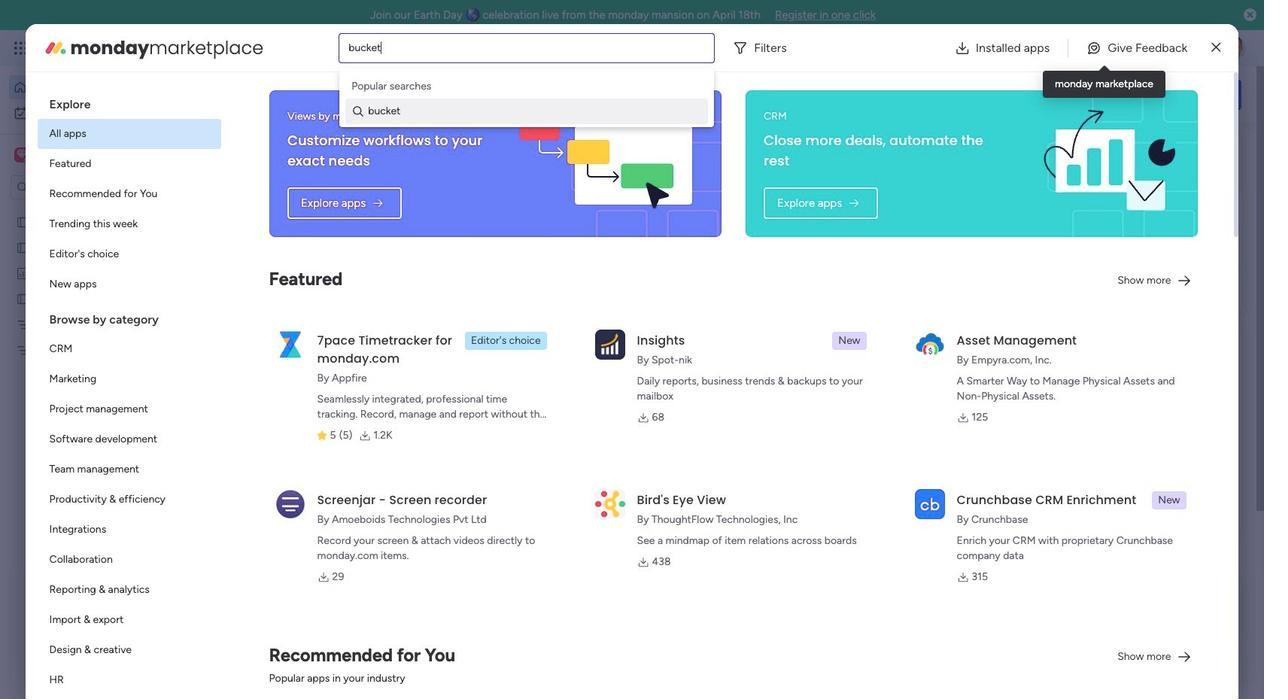 Task type: describe. For each thing, give the bounding box(es) containing it.
workspace image
[[14, 147, 29, 163]]

terry turtle image
[[1222, 36, 1246, 60]]

workspace image
[[17, 147, 27, 163]]

monday marketplace image
[[1096, 41, 1111, 56]]

2 public board image from the top
[[16, 291, 30, 305]]

update feed image
[[1030, 41, 1045, 56]]

2 image
[[1041, 31, 1055, 48]]

Search in workspace field
[[32, 179, 126, 196]]

notifications image
[[997, 41, 1012, 56]]

select product image
[[14, 41, 29, 56]]

workspace selection element
[[14, 146, 126, 166]]

add to favorites image
[[446, 489, 461, 504]]

Dropdown input text field
[[349, 41, 382, 54]]

1 heading from the top
[[37, 84, 221, 119]]

search everything image
[[1133, 41, 1148, 56]]

2 heading from the top
[[37, 299, 221, 334]]

v2 bolt switch image
[[1145, 86, 1154, 103]]

2 check circle image from the top
[[1038, 191, 1048, 202]]

circle o image
[[1038, 229, 1048, 240]]

quick search results list box
[[232, 171, 980, 555]]



Task type: vqa. For each thing, say whether or not it's contained in the screenshot.
Search everything icon
yes



Task type: locate. For each thing, give the bounding box(es) containing it.
component image
[[497, 328, 511, 342]]

terry turtle image
[[268, 649, 298, 679]]

dapulse x slim image
[[1212, 39, 1221, 57], [1219, 139, 1237, 157]]

banner logo image
[[508, 90, 704, 237], [1033, 101, 1180, 226]]

1 vertical spatial dapulse x slim image
[[1219, 139, 1237, 157]]

0 vertical spatial dapulse x slim image
[[1212, 39, 1221, 57]]

0 vertical spatial check circle image
[[1038, 171, 1048, 183]]

getting started element
[[1016, 578, 1241, 639]]

1 horizontal spatial banner logo image
[[1033, 101, 1180, 226]]

1 public board image from the top
[[16, 214, 30, 229]]

0 horizontal spatial banner logo image
[[508, 90, 704, 237]]

1 vertical spatial public board image
[[16, 291, 30, 305]]

help center element
[[1016, 651, 1241, 699]]

public board image inside quick search results list box
[[251, 489, 268, 506]]

templates image image
[[1029, 333, 1228, 437]]

1 vertical spatial heading
[[37, 299, 221, 334]]

public board image up public dashboard icon
[[16, 214, 30, 229]]

heading
[[37, 84, 221, 119], [37, 299, 221, 334]]

monday marketplace image
[[43, 36, 67, 60]]

public dashboard image
[[16, 266, 30, 280]]

0 vertical spatial public board image
[[16, 240, 30, 254]]

check circle image
[[1038, 171, 1048, 183], [1038, 191, 1048, 202]]

1 check circle image from the top
[[1038, 171, 1048, 183]]

app logo image
[[275, 329, 305, 359], [595, 329, 625, 359], [915, 329, 945, 359], [275, 489, 305, 519], [595, 489, 625, 519], [915, 489, 945, 519]]

v2 user feedback image
[[1028, 86, 1039, 103]]

public board image
[[16, 214, 30, 229], [16, 291, 30, 305]]

public board image
[[16, 240, 30, 254], [251, 489, 268, 506]]

public board image down public dashboard icon
[[16, 291, 30, 305]]

option
[[9, 75, 183, 99], [9, 101, 183, 125], [37, 119, 221, 149], [37, 149, 221, 179], [37, 179, 221, 209], [0, 208, 192, 211], [37, 209, 221, 239], [37, 239, 221, 269], [37, 269, 221, 299], [37, 334, 221, 364], [37, 364, 221, 394], [37, 394, 221, 424], [37, 424, 221, 454], [37, 454, 221, 485], [37, 485, 221, 515], [37, 515, 221, 545], [37, 545, 221, 575], [37, 575, 221, 605], [37, 605, 221, 635], [37, 635, 221, 665], [37, 665, 221, 695]]

help image
[[1166, 41, 1181, 56]]

list box
[[37, 84, 221, 699], [0, 206, 192, 565]]

0 vertical spatial heading
[[37, 84, 221, 119]]

see plans image
[[250, 40, 263, 56]]

1 horizontal spatial public board image
[[251, 489, 268, 506]]

0 vertical spatial public board image
[[16, 214, 30, 229]]

0 horizontal spatial public board image
[[16, 240, 30, 254]]

1 vertical spatial public board image
[[251, 489, 268, 506]]

1 vertical spatial check circle image
[[1038, 191, 1048, 202]]



